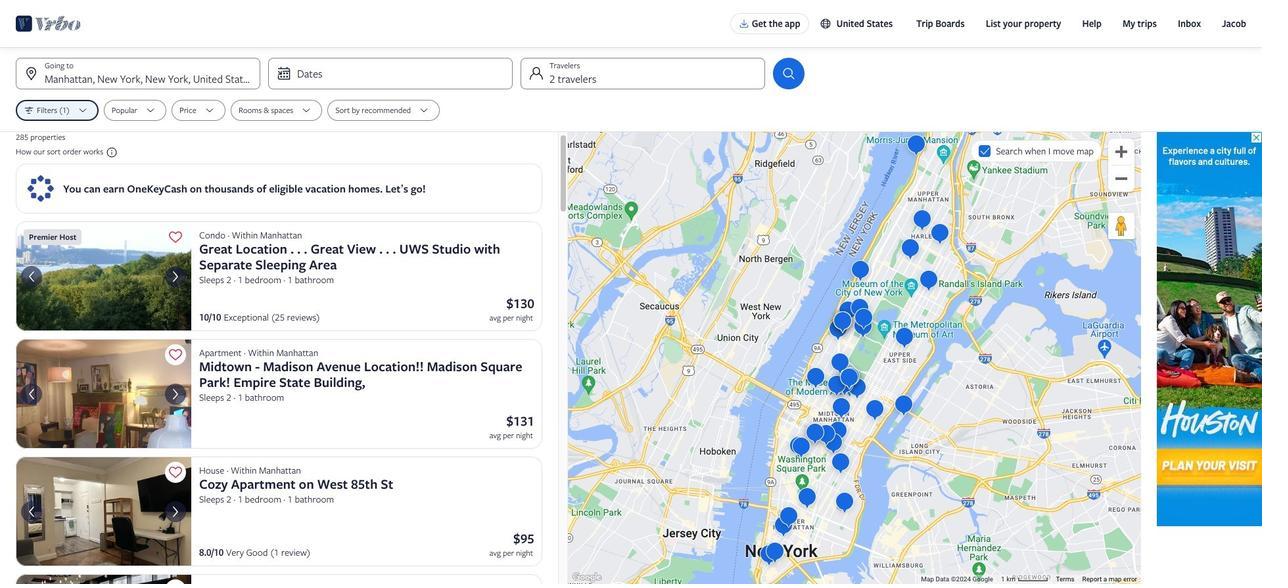 Task type: locate. For each thing, give the bounding box(es) containing it.
show previous image for midtown - madison avenue location!! madison square park! empire state building, image
[[24, 386, 39, 402]]

view of riverside park - hudson river - george washingon bridge image
[[16, 222, 191, 331]]

show previous image for great location . . . great view . . . uws studio with separate sleeping area image
[[24, 269, 39, 284]]

google image
[[571, 571, 603, 584]]

small image
[[820, 18, 831, 30]]

onsite restaurant image
[[16, 575, 191, 584]]

show next image for midtown - madison avenue location!! madison square park! empire state building, image
[[168, 386, 183, 402]]

show previous image for cozy apartment on west 85th st image
[[24, 504, 39, 520]]

vrbo logo image
[[16, 13, 81, 34]]

show next image for cozy apartment on west 85th st image
[[168, 504, 183, 520]]

living area image
[[16, 339, 191, 449]]

show next image for great location . . . great view . . . uws studio with separate sleeping area image
[[168, 269, 183, 284]]

search image
[[781, 66, 797, 82]]



Task type: vqa. For each thing, say whether or not it's contained in the screenshot.
1st Room image from the top
no



Task type: describe. For each thing, give the bounding box(es) containing it.
one key blue tier image
[[26, 174, 55, 203]]

map region
[[568, 132, 1141, 584]]

image of cozy apartment on west 85th st image
[[16, 457, 191, 567]]

small image
[[103, 147, 118, 158]]

download the app button image
[[739, 18, 749, 29]]



